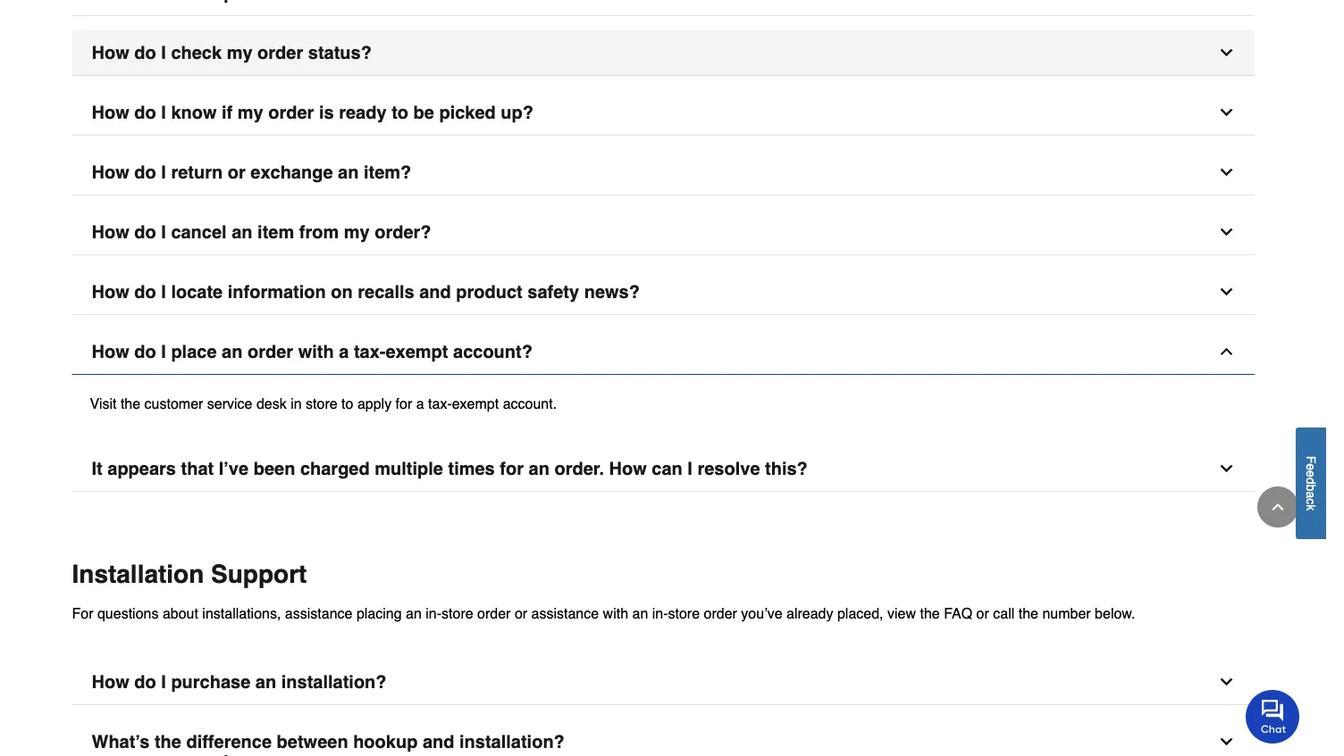 Task type: vqa. For each thing, say whether or not it's contained in the screenshot.
Hardiness
no



Task type: describe. For each thing, give the bounding box(es) containing it.
view
[[887, 605, 916, 622]]

2 vertical spatial my
[[344, 222, 370, 243]]

item?
[[364, 162, 411, 183]]

how do i locate information on recalls and product safety news? button
[[72, 270, 1255, 315]]

chevron down image for order?
[[1218, 223, 1235, 241]]

on
[[331, 282, 353, 303]]

picked
[[439, 102, 496, 123]]

for inside "button"
[[500, 459, 524, 479]]

how do i return or exchange an item? button
[[72, 150, 1255, 196]]

check
[[171, 42, 222, 63]]

f e e d b a c k
[[1304, 456, 1319, 511]]

exchange
[[250, 162, 333, 183]]

item
[[257, 222, 294, 243]]

resolve
[[697, 459, 760, 479]]

the inside button
[[154, 732, 181, 753]]

chevron up image
[[1269, 499, 1287, 517]]

do for purchase
[[134, 672, 156, 693]]

visit
[[90, 395, 117, 412]]

1 horizontal spatial store
[[442, 605, 473, 622]]

do for locate
[[134, 282, 156, 303]]

an right the placing
[[406, 605, 422, 622]]

k
[[1304, 505, 1319, 511]]

chevron down image for times
[[1218, 460, 1235, 478]]

how for how do i return or exchange an item?
[[92, 162, 129, 183]]

2 horizontal spatial or
[[976, 605, 989, 622]]

0 horizontal spatial to
[[341, 395, 353, 412]]

1 horizontal spatial a
[[416, 395, 424, 412]]

is
[[319, 102, 334, 123]]

charged
[[300, 459, 370, 479]]

you've
[[741, 605, 782, 622]]

installations,
[[202, 605, 281, 622]]

1 vertical spatial exempt
[[452, 395, 499, 412]]

1 vertical spatial tax-
[[428, 395, 452, 412]]

chevron down image for product
[[1218, 283, 1235, 301]]

how do i cancel an item from my order? button
[[72, 210, 1255, 256]]

can
[[652, 459, 683, 479]]

exempt inside button
[[386, 342, 448, 362]]

locate
[[171, 282, 223, 303]]

purchase
[[171, 672, 250, 693]]

0 horizontal spatial store
[[306, 395, 337, 412]]

how for how do i purchase an installation?
[[92, 672, 129, 693]]

1 in- from the left
[[426, 605, 442, 622]]

installation? inside button
[[459, 732, 565, 753]]

if
[[222, 102, 233, 123]]

in
[[291, 395, 302, 412]]

how for how do i locate information on recalls and product safety news?
[[92, 282, 129, 303]]

it appears that i've been charged multiple times for an order. how can i resolve this?
[[92, 459, 808, 479]]

to inside button
[[392, 102, 408, 123]]

how for how do i check my order status?
[[92, 42, 129, 63]]

an inside the "how do i purchase an installation?" button
[[255, 672, 276, 693]]

call
[[993, 605, 1015, 622]]

account?
[[453, 342, 533, 362]]

how do i place an order with a tax-exempt account?
[[92, 342, 533, 362]]

an inside how do i place an order with a tax-exempt account? button
[[222, 342, 243, 362]]

what's
[[92, 732, 150, 753]]

1 horizontal spatial or
[[515, 605, 527, 622]]

chevron down image for item?
[[1218, 164, 1235, 181]]

2 horizontal spatial store
[[668, 605, 700, 622]]

the right visit
[[121, 395, 140, 412]]

i for with
[[161, 342, 166, 362]]

been
[[254, 459, 295, 479]]

place
[[171, 342, 217, 362]]

difference
[[186, 732, 272, 753]]

and inside 'what's the difference between hookup and installation?' button
[[423, 732, 454, 753]]

2 e from the top
[[1304, 471, 1319, 478]]

with inside button
[[298, 342, 334, 362]]

apply
[[357, 395, 392, 412]]

how do i check my order status? button
[[72, 30, 1255, 76]]

multiple
[[375, 459, 443, 479]]

how for how do i know if my order is ready to be picked up?
[[92, 102, 129, 123]]

2 assistance from the left
[[531, 605, 599, 622]]

how do i purchase an installation? button
[[72, 660, 1255, 706]]

cancel
[[171, 222, 227, 243]]

do for cancel
[[134, 222, 156, 243]]

be
[[413, 102, 434, 123]]

already
[[786, 605, 833, 622]]

from
[[299, 222, 339, 243]]

placed,
[[837, 605, 883, 622]]

times
[[448, 459, 495, 479]]

desk
[[256, 395, 287, 412]]

do for place
[[134, 342, 156, 362]]

installation
[[72, 560, 204, 589]]

do for return
[[134, 162, 156, 183]]

up?
[[501, 102, 534, 123]]

1 assistance from the left
[[285, 605, 352, 622]]

f
[[1304, 456, 1319, 464]]

information
[[228, 282, 326, 303]]

i for status?
[[161, 42, 166, 63]]

i for order
[[161, 102, 166, 123]]

chevron down image inside 'what's the difference between hookup and installation?' button
[[1218, 734, 1235, 752]]

i for from
[[161, 222, 166, 243]]

account.
[[503, 395, 557, 412]]



Task type: locate. For each thing, give the bounding box(es) containing it.
how for how do i cancel an item from my order?
[[92, 222, 129, 243]]

b
[[1304, 485, 1319, 492]]

and inside how do i locate information on recalls and product safety news? button
[[419, 282, 451, 303]]

1 e from the top
[[1304, 464, 1319, 471]]

order
[[257, 42, 303, 63], [268, 102, 314, 123], [248, 342, 293, 362], [477, 605, 511, 622], [704, 605, 737, 622]]

i left know
[[161, 102, 166, 123]]

hookup
[[353, 732, 418, 753]]

number
[[1042, 605, 1091, 622]]

6 do from the top
[[134, 342, 156, 362]]

news?
[[584, 282, 640, 303]]

an left order.
[[529, 459, 549, 479]]

how do i place an order with a tax-exempt account? button
[[72, 330, 1255, 375]]

e
[[1304, 464, 1319, 471], [1304, 471, 1319, 478]]

i left 'place'
[[161, 342, 166, 362]]

do for check
[[134, 42, 156, 63]]

for
[[396, 395, 412, 412], [500, 459, 524, 479]]

for right times
[[500, 459, 524, 479]]

store right in
[[306, 395, 337, 412]]

how left can
[[609, 459, 647, 479]]

how inside "button"
[[609, 459, 647, 479]]

between
[[277, 732, 348, 753]]

1 horizontal spatial to
[[392, 102, 408, 123]]

1 vertical spatial to
[[341, 395, 353, 412]]

what's the difference between hookup and installation?
[[92, 732, 565, 753]]

how up what's
[[92, 672, 129, 693]]

2 do from the top
[[134, 102, 156, 123]]

chevron down image inside 'it appears that i've been charged multiple times for an order. how can i resolve this?' "button"
[[1218, 460, 1235, 478]]

1 horizontal spatial exempt
[[452, 395, 499, 412]]

1 horizontal spatial assistance
[[531, 605, 599, 622]]

the right call
[[1018, 605, 1038, 622]]

i left cancel
[[161, 222, 166, 243]]

for right apply
[[396, 395, 412, 412]]

do left locate
[[134, 282, 156, 303]]

i
[[161, 42, 166, 63], [161, 102, 166, 123], [161, 162, 166, 183], [161, 222, 166, 243], [161, 282, 166, 303], [161, 342, 166, 362], [688, 459, 692, 479], [161, 672, 166, 693]]

an inside 'it appears that i've been charged multiple times for an order. how can i resolve this?' "button"
[[529, 459, 549, 479]]

i inside how do i cancel an item from my order? button
[[161, 222, 166, 243]]

1 vertical spatial installation?
[[459, 732, 565, 753]]

0 horizontal spatial for
[[396, 395, 412, 412]]

1 vertical spatial with
[[603, 605, 628, 622]]

chevron down image
[[1218, 44, 1235, 62], [1218, 104, 1235, 122], [1218, 164, 1235, 181], [1218, 460, 1235, 478], [1218, 674, 1235, 692]]

to
[[392, 102, 408, 123], [341, 395, 353, 412]]

store
[[306, 395, 337, 412], [442, 605, 473, 622], [668, 605, 700, 622]]

1 horizontal spatial for
[[500, 459, 524, 479]]

i inside the "how do i purchase an installation?" button
[[161, 672, 166, 693]]

store right the placing
[[442, 605, 473, 622]]

how do i know if my order is ready to be picked up?
[[92, 102, 534, 123]]

a inside how do i place an order with a tax-exempt account? button
[[339, 342, 349, 362]]

2 chevron down image from the top
[[1218, 104, 1235, 122]]

0 vertical spatial for
[[396, 395, 412, 412]]

about
[[163, 605, 198, 622]]

how up visit
[[92, 342, 129, 362]]

an up the "how do i purchase an installation?" button
[[632, 605, 648, 622]]

and
[[419, 282, 451, 303], [423, 732, 454, 753]]

chevron down image inside how do i cancel an item from my order? button
[[1218, 223, 1235, 241]]

an right 'place'
[[222, 342, 243, 362]]

0 horizontal spatial or
[[228, 162, 245, 183]]

0 vertical spatial a
[[339, 342, 349, 362]]

customer
[[144, 395, 203, 412]]

i left return
[[161, 162, 166, 183]]

chevron down image inside how do i locate information on recalls and product safety news? button
[[1218, 283, 1235, 301]]

exempt
[[386, 342, 448, 362], [452, 395, 499, 412]]

ready
[[339, 102, 387, 123]]

support
[[211, 560, 307, 589]]

installation support
[[72, 560, 307, 589]]

in- up the "how do i purchase an installation?" button
[[652, 605, 668, 622]]

with up the "how do i purchase an installation?" button
[[603, 605, 628, 622]]

how left cancel
[[92, 222, 129, 243]]

how left return
[[92, 162, 129, 183]]

do left cancel
[[134, 222, 156, 243]]

a inside the f e e d b a c k button
[[1304, 492, 1319, 499]]

to left be
[[392, 102, 408, 123]]

how for how do i place an order with a tax-exempt account?
[[92, 342, 129, 362]]

a
[[339, 342, 349, 362], [416, 395, 424, 412], [1304, 492, 1319, 499]]

how left know
[[92, 102, 129, 123]]

an right purchase
[[255, 672, 276, 693]]

i've
[[219, 459, 249, 479]]

product
[[456, 282, 523, 303]]

installation?
[[281, 672, 387, 693], [459, 732, 565, 753]]

how do i know if my order is ready to be picked up? button
[[72, 90, 1255, 136]]

0 vertical spatial and
[[419, 282, 451, 303]]

3 chevron down image from the top
[[1218, 734, 1235, 752]]

0 horizontal spatial with
[[298, 342, 334, 362]]

it
[[92, 459, 103, 479]]

0 vertical spatial with
[[298, 342, 334, 362]]

tax-
[[354, 342, 386, 362], [428, 395, 452, 412]]

2 horizontal spatial a
[[1304, 492, 1319, 499]]

the right what's
[[154, 732, 181, 753]]

i inside how do i place an order with a tax-exempt account? button
[[161, 342, 166, 362]]

with
[[298, 342, 334, 362], [603, 605, 628, 622]]

1 vertical spatial for
[[500, 459, 524, 479]]

2 vertical spatial a
[[1304, 492, 1319, 499]]

1 vertical spatial and
[[423, 732, 454, 753]]

chevron up image
[[1218, 343, 1235, 361]]

0 horizontal spatial assistance
[[285, 605, 352, 622]]

status?
[[308, 42, 372, 63]]

chat invite button image
[[1246, 690, 1300, 744]]

with up visit the customer service desk in store to apply for a tax-exempt account.
[[298, 342, 334, 362]]

visit the customer service desk in store to apply for a tax-exempt account.
[[90, 395, 557, 412]]

how left 'check'
[[92, 42, 129, 63]]

an left item?
[[338, 162, 359, 183]]

1 chevron down image from the top
[[1218, 223, 1235, 241]]

i for recalls
[[161, 282, 166, 303]]

tax- inside button
[[354, 342, 386, 362]]

what's the difference between hookup and installation? button
[[72, 720, 1255, 757]]

recalls
[[358, 282, 414, 303]]

appears
[[107, 459, 176, 479]]

i inside how do i locate information on recalls and product safety news? button
[[161, 282, 166, 303]]

0 horizontal spatial in-
[[426, 605, 442, 622]]

an inside how do i cancel an item from my order? button
[[232, 222, 252, 243]]

exempt up apply
[[386, 342, 448, 362]]

do left 'place'
[[134, 342, 156, 362]]

i inside how do i return or exchange an item? button
[[161, 162, 166, 183]]

a up visit the customer service desk in store to apply for a tax-exempt account.
[[339, 342, 349, 362]]

installation? inside button
[[281, 672, 387, 693]]

safety
[[528, 282, 579, 303]]

it appears that i've been charged multiple times for an order. how can i resolve this? button
[[72, 447, 1255, 492]]

faq
[[944, 605, 972, 622]]

1 vertical spatial my
[[238, 102, 263, 123]]

my right the "if"
[[238, 102, 263, 123]]

chevron down image inside how do i return or exchange an item? button
[[1218, 164, 1235, 181]]

do left return
[[134, 162, 156, 183]]

scroll to top element
[[1257, 487, 1298, 528]]

2 chevron down image from the top
[[1218, 283, 1235, 301]]

1 horizontal spatial with
[[603, 605, 628, 622]]

chevron down image inside the "how do i purchase an installation?" button
[[1218, 674, 1235, 692]]

3 do from the top
[[134, 162, 156, 183]]

how do i locate information on recalls and product safety news?
[[92, 282, 640, 303]]

e up d
[[1304, 464, 1319, 471]]

c
[[1304, 499, 1319, 505]]

placing
[[356, 605, 402, 622]]

0 vertical spatial chevron down image
[[1218, 223, 1235, 241]]

f e e d b a c k button
[[1296, 428, 1327, 540]]

a right apply
[[416, 395, 424, 412]]

i for an
[[161, 162, 166, 183]]

an
[[338, 162, 359, 183], [232, 222, 252, 243], [222, 342, 243, 362], [529, 459, 549, 479], [406, 605, 422, 622], [632, 605, 648, 622], [255, 672, 276, 693]]

an inside how do i return or exchange an item? button
[[338, 162, 359, 183]]

0 horizontal spatial a
[[339, 342, 349, 362]]

0 horizontal spatial tax-
[[354, 342, 386, 362]]

for questions about installations, assistance placing an in-store order or assistance with an in-store order you've already placed, view the faq or call the number below.
[[72, 605, 1135, 622]]

how left locate
[[92, 282, 129, 303]]

i left purchase
[[161, 672, 166, 693]]

chevron down image inside "how do i know if my order is ready to be picked up?" button
[[1218, 104, 1235, 122]]

tax- right apply
[[428, 395, 452, 412]]

or
[[228, 162, 245, 183], [515, 605, 527, 622], [976, 605, 989, 622]]

how do i check my order status?
[[92, 42, 372, 63]]

order.
[[554, 459, 604, 479]]

order?
[[375, 222, 431, 243]]

i right can
[[688, 459, 692, 479]]

know
[[171, 102, 217, 123]]

store up the "how do i purchase an installation?" button
[[668, 605, 700, 622]]

5 chevron down image from the top
[[1218, 674, 1235, 692]]

0 vertical spatial exempt
[[386, 342, 448, 362]]

a up k at bottom
[[1304, 492, 1319, 499]]

1 do from the top
[[134, 42, 156, 63]]

return
[[171, 162, 223, 183]]

to left apply
[[341, 395, 353, 412]]

0 vertical spatial my
[[227, 42, 253, 63]]

do left 'check'
[[134, 42, 156, 63]]

chevron down image for is
[[1218, 104, 1235, 122]]

1 vertical spatial chevron down image
[[1218, 283, 1235, 301]]

1 vertical spatial a
[[416, 395, 424, 412]]

in- right the placing
[[426, 605, 442, 622]]

i inside "how do i know if my order is ready to be picked up?" button
[[161, 102, 166, 123]]

1 horizontal spatial tax-
[[428, 395, 452, 412]]

do for know
[[134, 102, 156, 123]]

d
[[1304, 478, 1319, 485]]

service
[[207, 395, 252, 412]]

in-
[[426, 605, 442, 622], [652, 605, 668, 622]]

an left item
[[232, 222, 252, 243]]

my right 'from'
[[344, 222, 370, 243]]

7 do from the top
[[134, 672, 156, 693]]

chevron down image inside the how do i check my order status? button
[[1218, 44, 1235, 62]]

do left know
[[134, 102, 156, 123]]

i inside the how do i check my order status? button
[[161, 42, 166, 63]]

2 in- from the left
[[652, 605, 668, 622]]

this?
[[765, 459, 808, 479]]

the
[[121, 395, 140, 412], [920, 605, 940, 622], [1018, 605, 1038, 622], [154, 732, 181, 753]]

and right hookup
[[423, 732, 454, 753]]

4 chevron down image from the top
[[1218, 460, 1235, 478]]

questions
[[97, 605, 159, 622]]

do
[[134, 42, 156, 63], [134, 102, 156, 123], [134, 162, 156, 183], [134, 222, 156, 243], [134, 282, 156, 303], [134, 342, 156, 362], [134, 672, 156, 693]]

my right 'check'
[[227, 42, 253, 63]]

below.
[[1095, 605, 1135, 622]]

the right view
[[920, 605, 940, 622]]

and right recalls
[[419, 282, 451, 303]]

tax- up apply
[[354, 342, 386, 362]]

for
[[72, 605, 93, 622]]

how do i purchase an installation?
[[92, 672, 387, 693]]

how do i return or exchange an item?
[[92, 162, 411, 183]]

5 do from the top
[[134, 282, 156, 303]]

1 horizontal spatial installation?
[[459, 732, 565, 753]]

chevron down image
[[1218, 223, 1235, 241], [1218, 283, 1235, 301], [1218, 734, 1235, 752]]

1 horizontal spatial in-
[[652, 605, 668, 622]]

my
[[227, 42, 253, 63], [238, 102, 263, 123], [344, 222, 370, 243]]

that
[[181, 459, 214, 479]]

i left 'check'
[[161, 42, 166, 63]]

4 do from the top
[[134, 222, 156, 243]]

i inside 'it appears that i've been charged multiple times for an order. how can i resolve this?' "button"
[[688, 459, 692, 479]]

3 chevron down image from the top
[[1218, 164, 1235, 181]]

e up b
[[1304, 471, 1319, 478]]

i left locate
[[161, 282, 166, 303]]

do up what's
[[134, 672, 156, 693]]

exempt left the account.
[[452, 395, 499, 412]]

0 horizontal spatial installation?
[[281, 672, 387, 693]]

how do i cancel an item from my order?
[[92, 222, 431, 243]]

0 vertical spatial to
[[392, 102, 408, 123]]

or inside button
[[228, 162, 245, 183]]

0 vertical spatial tax-
[[354, 342, 386, 362]]

1 chevron down image from the top
[[1218, 44, 1235, 62]]

how
[[92, 42, 129, 63], [92, 102, 129, 123], [92, 162, 129, 183], [92, 222, 129, 243], [92, 282, 129, 303], [92, 342, 129, 362], [609, 459, 647, 479], [92, 672, 129, 693]]

0 horizontal spatial exempt
[[386, 342, 448, 362]]

0 vertical spatial installation?
[[281, 672, 387, 693]]

2 vertical spatial chevron down image
[[1218, 734, 1235, 752]]



